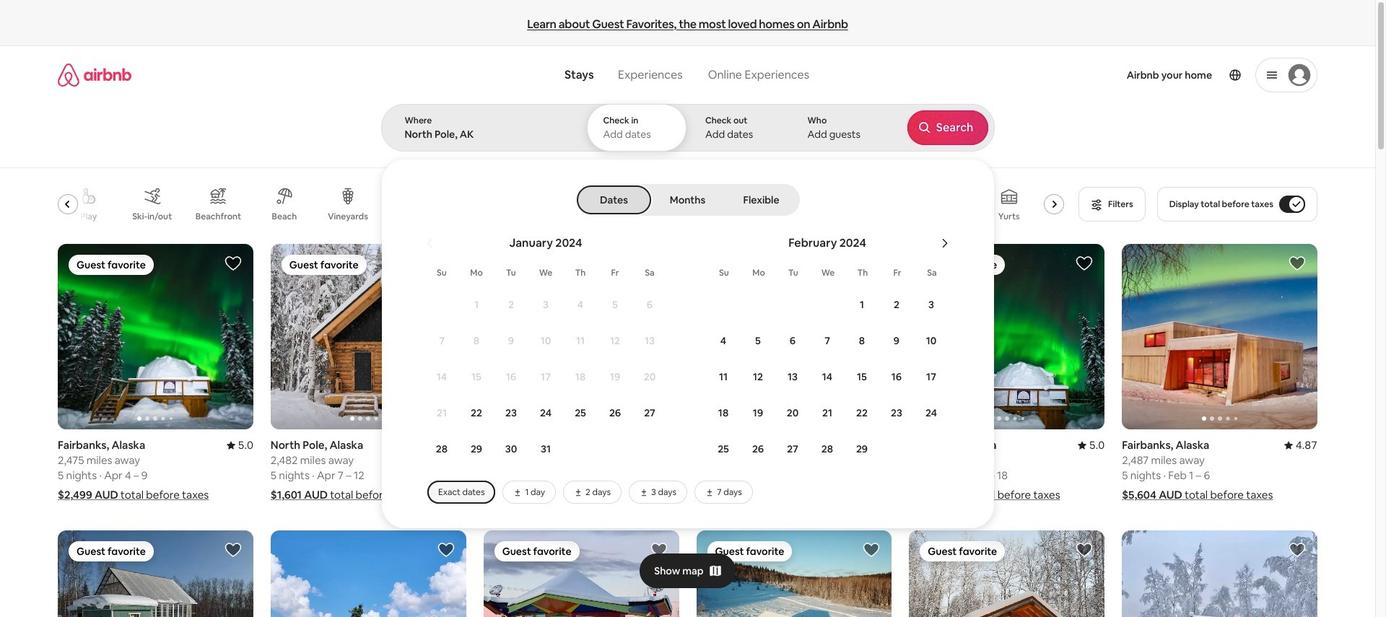 Task type: vqa. For each thing, say whether or not it's contained in the screenshot.
first Washington from the right
no



Task type: describe. For each thing, give the bounding box(es) containing it.
2 5.0 out of 5 average rating image from the left
[[865, 439, 892, 452]]

calendar application
[[399, 220, 1387, 504]]

4.96 out of 5 average rating image
[[433, 439, 466, 452]]

add to wishlist: nabesna, alaska image
[[437, 542, 455, 559]]

add to wishlist: north pole, alaska image
[[650, 542, 668, 559]]



Task type: locate. For each thing, give the bounding box(es) containing it.
what can we help you find? tab list
[[553, 59, 695, 91]]

tab panel
[[381, 104, 1387, 529]]

Search destinations search field
[[405, 128, 562, 141]]

profile element
[[833, 46, 1318, 104]]

5.0 out of 5 average rating image
[[226, 439, 253, 452], [865, 439, 892, 452], [1078, 439, 1105, 452]]

3 5.0 out of 5 average rating image from the left
[[1078, 439, 1105, 452]]

4.87 out of 5 average rating image
[[1285, 439, 1318, 452]]

0 horizontal spatial 5.0 out of 5 average rating image
[[226, 439, 253, 452]]

1 5.0 out of 5 average rating image from the left
[[226, 439, 253, 452]]

1 horizontal spatial 5.0 out of 5 average rating image
[[865, 439, 892, 452]]

add to wishlist: fairbanks, alaska image
[[225, 255, 242, 272], [1289, 255, 1307, 272], [1289, 542, 1307, 559]]

add to wishlist: fairbanks, alaska image
[[650, 255, 668, 272], [863, 255, 881, 272], [1076, 255, 1094, 272], [225, 542, 242, 559], [863, 542, 881, 559], [1076, 542, 1094, 559]]

add to wishlist: north pole, alaska image
[[437, 255, 455, 272]]

tab list
[[579, 184, 797, 216]]

group
[[58, 176, 1071, 233], [58, 244, 253, 430], [271, 244, 466, 430], [484, 244, 679, 430], [697, 244, 892, 430], [910, 244, 1301, 430], [1123, 244, 1318, 430], [58, 531, 253, 618], [271, 531, 466, 618], [484, 531, 679, 618], [697, 531, 892, 618], [910, 531, 1105, 618], [1123, 531, 1318, 618]]

None search field
[[381, 46, 1387, 529]]

2 horizontal spatial 5.0 out of 5 average rating image
[[1078, 439, 1105, 452]]



